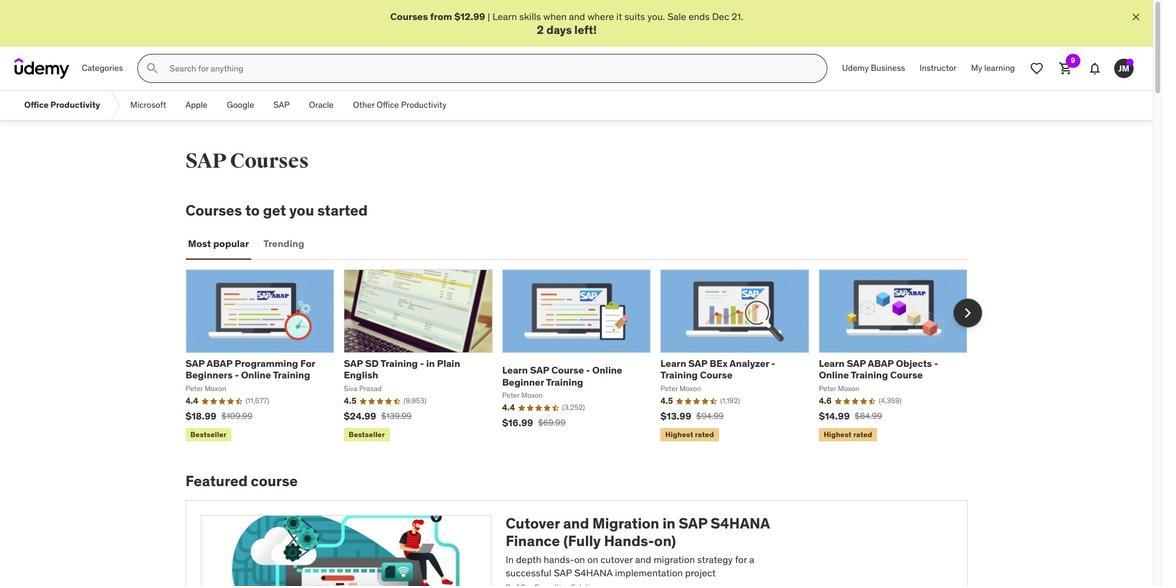 Task type: vqa. For each thing, say whether or not it's contained in the screenshot.
"this" inside the Gift this course LINK
no



Task type: describe. For each thing, give the bounding box(es) containing it.
sap sd training - in plain english link
[[344, 357, 460, 381]]

business
[[871, 63, 906, 73]]

sap link
[[264, 91, 299, 120]]

cutover and migration in sap s4hana finance (fully hands-on) in depth hands-on on cutover and migration strategy for a successful sap s4hana implementation project
[[506, 514, 770, 579]]

close image
[[1130, 11, 1143, 23]]

2 office from the left
[[377, 100, 399, 110]]

hands-
[[604, 532, 654, 550]]

sap courses
[[186, 148, 309, 174]]

sap inside sap abap programming for beginners - online training
[[186, 357, 205, 369]]

in inside cutover and migration in sap s4hana finance (fully hands-on) in depth hands-on on cutover and migration strategy for a successful sap s4hana implementation project
[[663, 514, 676, 533]]

courses from $12.99 | learn skills when and where it suits you. sale ends dec 21. 2 days left!
[[390, 10, 744, 37]]

dec
[[712, 10, 730, 22]]

most popular button
[[186, 229, 251, 259]]

learn sap abap objects - online training course link
[[819, 357, 939, 381]]

1 vertical spatial courses
[[230, 148, 309, 174]]

learn inside 'courses from $12.99 | learn skills when and where it suits you. sale ends dec 21. 2 days left!'
[[493, 10, 517, 22]]

0 vertical spatial s4hana
[[711, 514, 770, 533]]

wishlist image
[[1030, 61, 1044, 76]]

popular
[[213, 238, 249, 250]]

featured
[[186, 472, 248, 491]]

my learning
[[972, 63, 1015, 73]]

strategy
[[698, 553, 733, 565]]

- inside the 'learn sap abap objects - online training course'
[[935, 357, 939, 369]]

arrow pointing to subcategory menu links image
[[110, 91, 121, 120]]

in inside sap sd training - in plain english
[[426, 357, 435, 369]]

you
[[289, 201, 314, 220]]

udemy business
[[842, 63, 906, 73]]

plain
[[437, 357, 460, 369]]

migration
[[654, 553, 695, 565]]

get
[[263, 201, 286, 220]]

2 vertical spatial and
[[635, 553, 652, 565]]

(fully
[[563, 532, 601, 550]]

hands-
[[544, 553, 574, 565]]

successful
[[506, 567, 552, 579]]

analyzer
[[730, 357, 769, 369]]

learn sap course - online beginner training
[[502, 364, 623, 388]]

you have alerts image
[[1127, 59, 1134, 66]]

apple
[[186, 100, 208, 110]]

sap inside learn sap bex analyzer - training course
[[689, 357, 708, 369]]

$12.99
[[454, 10, 485, 22]]

cutover
[[506, 514, 560, 533]]

online inside sap abap programming for beginners - online training
[[241, 369, 271, 381]]

oracle
[[309, 100, 334, 110]]

learning
[[985, 63, 1015, 73]]

sap inside sap sd training - in plain english
[[344, 357, 363, 369]]

- inside learn sap bex analyzer - training course
[[772, 357, 776, 369]]

in
[[506, 553, 514, 565]]

courses for from
[[390, 10, 428, 22]]

training inside learn sap bex analyzer - training course
[[661, 369, 698, 381]]

sap abap programming for beginners - online training
[[186, 357, 315, 381]]

google link
[[217, 91, 264, 120]]

beginners
[[186, 369, 233, 381]]

where
[[588, 10, 614, 22]]

learn for learn sap course - online beginner training
[[502, 364, 528, 376]]

training inside the 'learn sap abap objects - online training course'
[[851, 369, 888, 381]]

office inside 'link'
[[24, 100, 49, 110]]

|
[[488, 10, 490, 22]]

notifications image
[[1088, 61, 1103, 76]]

course inside learn sap bex analyzer - training course
[[700, 369, 733, 381]]

21.
[[732, 10, 744, 22]]

Search for anything text field
[[167, 58, 813, 79]]

online inside the 'learn sap abap objects - online training course'
[[819, 369, 849, 381]]

other
[[353, 100, 375, 110]]

abap inside sap abap programming for beginners - online training
[[207, 357, 233, 369]]

learn sap bex analyzer - training course
[[661, 357, 776, 381]]

trending button
[[261, 229, 307, 259]]

google
[[227, 100, 254, 110]]

on)
[[654, 532, 676, 550]]

started
[[317, 201, 368, 220]]

when
[[544, 10, 567, 22]]

bex
[[710, 357, 728, 369]]

categories
[[82, 63, 123, 73]]

sap inside the 'learn sap abap objects - online training course'
[[847, 357, 866, 369]]

9
[[1071, 56, 1076, 65]]

shopping cart with 9 items image
[[1059, 61, 1074, 76]]

microsoft
[[130, 100, 166, 110]]

suits
[[625, 10, 645, 22]]

1 vertical spatial s4hana
[[575, 567, 613, 579]]

ends
[[689, 10, 710, 22]]

course inside the learn sap course - online beginner training
[[552, 364, 584, 376]]

from
[[430, 10, 452, 22]]

2
[[537, 23, 544, 37]]

for
[[300, 357, 315, 369]]

udemy
[[842, 63, 869, 73]]

- inside the learn sap course - online beginner training
[[586, 364, 590, 376]]

training inside the learn sap course - online beginner training
[[546, 376, 583, 388]]

programming
[[235, 357, 298, 369]]

sd
[[365, 357, 379, 369]]

english
[[344, 369, 378, 381]]



Task type: locate. For each thing, give the bounding box(es) containing it.
submit search image
[[146, 61, 160, 76]]

cutover
[[601, 553, 633, 565]]

learn
[[493, 10, 517, 22], [661, 357, 686, 369], [819, 357, 845, 369], [502, 364, 528, 376]]

migration
[[593, 514, 660, 533]]

other office productivity
[[353, 100, 447, 110]]

0 vertical spatial courses
[[390, 10, 428, 22]]

- inside sap sd training - in plain english
[[420, 357, 424, 369]]

productivity
[[50, 100, 100, 110], [401, 100, 447, 110]]

sap abap programming for beginners - online training link
[[186, 357, 315, 381]]

1 horizontal spatial course
[[700, 369, 733, 381]]

courses inside 'courses from $12.99 | learn skills when and where it suits you. sale ends dec 21. 2 days left!'
[[390, 10, 428, 22]]

objects
[[896, 357, 932, 369]]

learn inside learn sap bex analyzer - training course
[[661, 357, 686, 369]]

courses for to
[[186, 201, 242, 220]]

office productivity link
[[15, 91, 110, 120]]

office productivity
[[24, 100, 100, 110]]

- inside sap abap programming for beginners - online training
[[235, 369, 239, 381]]

my learning link
[[964, 54, 1023, 83]]

sale
[[668, 10, 687, 22]]

a
[[750, 553, 755, 565]]

sap
[[274, 100, 290, 110], [186, 148, 226, 174], [186, 357, 205, 369], [344, 357, 363, 369], [689, 357, 708, 369], [847, 357, 866, 369], [530, 364, 549, 376], [679, 514, 708, 533], [554, 567, 572, 579]]

abap left programming
[[207, 357, 233, 369]]

beginner
[[502, 376, 544, 388]]

1 horizontal spatial in
[[663, 514, 676, 533]]

9 link
[[1052, 54, 1081, 83]]

0 horizontal spatial online
[[241, 369, 271, 381]]

you.
[[648, 10, 665, 22]]

implementation
[[615, 567, 683, 579]]

office right other
[[377, 100, 399, 110]]

and up the implementation
[[635, 553, 652, 565]]

abap inside the 'learn sap abap objects - online training course'
[[868, 357, 894, 369]]

1 abap from the left
[[207, 357, 233, 369]]

s4hana down cutover
[[575, 567, 613, 579]]

0 horizontal spatial in
[[426, 357, 435, 369]]

course
[[552, 364, 584, 376], [700, 369, 733, 381], [891, 369, 923, 381]]

productivity right other
[[401, 100, 447, 110]]

training inside sap sd training - in plain english
[[381, 357, 418, 369]]

featured course
[[186, 472, 298, 491]]

and
[[569, 10, 585, 22], [563, 514, 589, 533], [635, 553, 652, 565]]

courses up "most popular"
[[186, 201, 242, 220]]

learn sap abap objects - online training course
[[819, 357, 939, 381]]

sap sd training - in plain english
[[344, 357, 460, 381]]

courses
[[390, 10, 428, 22], [230, 148, 309, 174], [186, 201, 242, 220]]

1 office from the left
[[24, 100, 49, 110]]

microsoft link
[[121, 91, 176, 120]]

in
[[426, 357, 435, 369], [663, 514, 676, 533]]

courses up get
[[230, 148, 309, 174]]

for
[[735, 553, 747, 565]]

0 vertical spatial in
[[426, 357, 435, 369]]

0 horizontal spatial productivity
[[50, 100, 100, 110]]

my
[[972, 63, 983, 73]]

0 horizontal spatial on
[[574, 553, 585, 565]]

0 horizontal spatial abap
[[207, 357, 233, 369]]

to
[[245, 201, 260, 220]]

finance
[[506, 532, 560, 550]]

office down the udemy image
[[24, 100, 49, 110]]

0 vertical spatial and
[[569, 10, 585, 22]]

learn sap course - online beginner training link
[[502, 364, 623, 388]]

and up hands-
[[563, 514, 589, 533]]

office
[[24, 100, 49, 110], [377, 100, 399, 110]]

next image
[[958, 303, 978, 323]]

left!
[[575, 23, 597, 37]]

productivity inside 'link'
[[50, 100, 100, 110]]

most
[[188, 238, 211, 250]]

trending
[[264, 238, 304, 250]]

0 horizontal spatial office
[[24, 100, 49, 110]]

1 horizontal spatial s4hana
[[711, 514, 770, 533]]

1 horizontal spatial office
[[377, 100, 399, 110]]

online
[[592, 364, 623, 376], [241, 369, 271, 381], [819, 369, 849, 381]]

categories button
[[74, 54, 130, 83]]

in up migration
[[663, 514, 676, 533]]

learn inside the learn sap course - online beginner training
[[502, 364, 528, 376]]

s4hana
[[711, 514, 770, 533], [575, 567, 613, 579]]

s4hana up for
[[711, 514, 770, 533]]

udemy business link
[[835, 54, 913, 83]]

learn for learn sap bex analyzer - training course
[[661, 357, 686, 369]]

2 horizontal spatial online
[[819, 369, 849, 381]]

online inside the learn sap course - online beginner training
[[592, 364, 623, 376]]

2 horizontal spatial course
[[891, 369, 923, 381]]

courses to get you started
[[186, 201, 368, 220]]

productivity left arrow pointing to subcategory menu links icon
[[50, 100, 100, 110]]

1 horizontal spatial productivity
[[401, 100, 447, 110]]

training
[[381, 357, 418, 369], [273, 369, 310, 381], [661, 369, 698, 381], [851, 369, 888, 381], [546, 376, 583, 388]]

most popular
[[188, 238, 249, 250]]

in left the plain
[[426, 357, 435, 369]]

and up left!
[[569, 10, 585, 22]]

on
[[574, 553, 585, 565], [588, 553, 598, 565]]

0 horizontal spatial course
[[552, 364, 584, 376]]

1 horizontal spatial on
[[588, 553, 598, 565]]

1 vertical spatial and
[[563, 514, 589, 533]]

2 vertical spatial courses
[[186, 201, 242, 220]]

course
[[251, 472, 298, 491]]

1 productivity from the left
[[50, 100, 100, 110]]

courses left from
[[390, 10, 428, 22]]

0 horizontal spatial s4hana
[[575, 567, 613, 579]]

carousel element
[[186, 269, 982, 444]]

sap inside sap link
[[274, 100, 290, 110]]

learn inside the 'learn sap abap objects - online training course'
[[819, 357, 845, 369]]

training inside sap abap programming for beginners - online training
[[273, 369, 310, 381]]

2 on from the left
[[588, 553, 598, 565]]

oracle link
[[299, 91, 343, 120]]

skills
[[520, 10, 541, 22]]

-
[[420, 357, 424, 369], [772, 357, 776, 369], [935, 357, 939, 369], [586, 364, 590, 376], [235, 369, 239, 381]]

learn sap bex analyzer - training course link
[[661, 357, 776, 381]]

learn for learn sap abap objects - online training course
[[819, 357, 845, 369]]

1 horizontal spatial abap
[[868, 357, 894, 369]]

instructor
[[920, 63, 957, 73]]

1 horizontal spatial online
[[592, 364, 623, 376]]

2 productivity from the left
[[401, 100, 447, 110]]

1 vertical spatial in
[[663, 514, 676, 533]]

depth
[[516, 553, 542, 565]]

jm
[[1119, 63, 1130, 74]]

2 abap from the left
[[868, 357, 894, 369]]

and inside 'courses from $12.99 | learn skills when and where it suits you. sale ends dec 21. 2 days left!'
[[569, 10, 585, 22]]

course inside the 'learn sap abap objects - online training course'
[[891, 369, 923, 381]]

jm link
[[1110, 54, 1139, 83]]

sap inside the learn sap course - online beginner training
[[530, 364, 549, 376]]

udemy image
[[15, 58, 70, 79]]

instructor link
[[913, 54, 964, 83]]

project
[[685, 567, 716, 579]]

apple link
[[176, 91, 217, 120]]

days
[[547, 23, 572, 37]]

it
[[617, 10, 622, 22]]

1 on from the left
[[574, 553, 585, 565]]

other office productivity link
[[343, 91, 456, 120]]

abap left objects at the bottom of the page
[[868, 357, 894, 369]]



